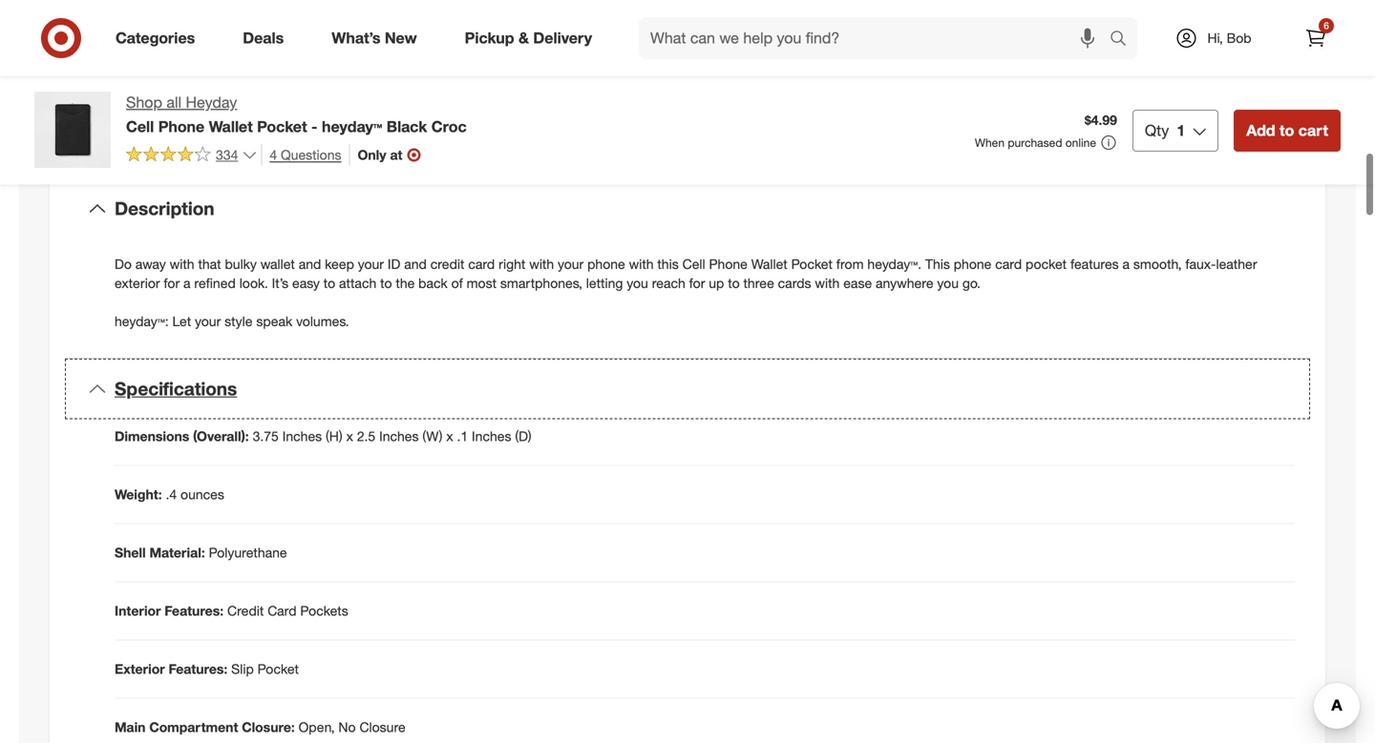 Task type: describe. For each thing, give the bounding box(es) containing it.
to left the
[[380, 275, 392, 292]]

2 and from the left
[[404, 256, 427, 272]]

deals link
[[227, 17, 308, 59]]

334
[[216, 146, 238, 163]]

-
[[311, 117, 318, 136]]

1 and from the left
[[299, 256, 321, 272]]

do
[[115, 256, 132, 272]]

main compartment closure: open, no closure
[[115, 720, 406, 736]]

go.
[[962, 275, 981, 292]]

right
[[499, 256, 526, 272]]

2 for from the left
[[689, 275, 705, 292]]

add to cart button
[[1234, 110, 1341, 152]]

most
[[467, 275, 497, 292]]

exterior
[[115, 661, 165, 678]]

add to cart
[[1246, 121, 1328, 140]]

shell material: polyurethane
[[115, 545, 287, 562]]

id
[[388, 256, 400, 272]]

all
[[167, 93, 181, 112]]

when purchased online
[[975, 135, 1096, 150]]

interior features: credit card pockets
[[115, 603, 348, 620]]

$4.99
[[1085, 112, 1117, 128]]

pickup & delivery link
[[448, 17, 616, 59]]

2 you from the left
[[937, 275, 959, 292]]

description button
[[65, 179, 1310, 239]]

6 link
[[1295, 17, 1337, 59]]

exterior
[[115, 275, 160, 292]]

categories
[[116, 29, 195, 47]]

at
[[390, 146, 402, 163]]

style
[[225, 313, 253, 330]]

phone inside do away with that bulky wallet and keep your id and credit card right with your phone with this cell phone wallet pocket from heyday™. this phone card pocket features a smooth, faux-leather exterior for a refined look. it's easy to attach to the back of most smartphones, letting you reach for up to three cards with ease anywhere you go.
[[709, 256, 748, 272]]

4 questions
[[270, 146, 341, 163]]

letting
[[586, 275, 623, 292]]

new
[[385, 29, 417, 47]]

heyday™.
[[867, 256, 922, 272]]

credit
[[430, 256, 465, 272]]

search
[[1101, 31, 1147, 49]]

croc
[[431, 117, 467, 136]]

let
[[172, 313, 191, 330]]

pockets
[[300, 603, 348, 620]]

(h)
[[326, 429, 343, 445]]

(d)
[[515, 429, 531, 445]]

heyday™
[[322, 117, 382, 136]]

.1
[[457, 429, 468, 445]]

closure
[[359, 720, 406, 736]]

phone inside 'shop all heyday cell phone wallet pocket - heyday™ black croc'
[[158, 117, 205, 136]]

cards
[[778, 275, 811, 292]]

credit
[[227, 603, 264, 620]]

wallet inside 'shop all heyday cell phone wallet pocket - heyday™ black croc'
[[209, 117, 253, 136]]

bulky
[[225, 256, 257, 272]]

(w)
[[422, 429, 443, 445]]

black
[[387, 117, 427, 136]]

image of cell phone wallet pocket - heyday™ black croc image
[[34, 92, 111, 168]]

specifications
[[115, 378, 237, 400]]

bob
[[1227, 30, 1251, 46]]

3.75
[[253, 429, 279, 445]]

speak
[[256, 313, 292, 330]]

1 inches from the left
[[282, 429, 322, 445]]

6
[[1324, 20, 1329, 32]]

reach
[[652, 275, 685, 292]]

purchased
[[1008, 135, 1062, 150]]

card
[[268, 603, 297, 620]]

(overall):
[[193, 429, 249, 445]]

only at
[[358, 146, 402, 163]]

shop
[[126, 93, 162, 112]]

main
[[115, 720, 146, 736]]

2 card from the left
[[995, 256, 1022, 272]]

2 x from the left
[[446, 429, 453, 445]]

questions
[[281, 146, 341, 163]]

delivery
[[533, 29, 592, 47]]

1 phone from the left
[[587, 256, 625, 272]]

this
[[925, 256, 950, 272]]

smooth,
[[1133, 256, 1182, 272]]

refined
[[194, 275, 236, 292]]

weight:
[[115, 487, 162, 503]]

0 vertical spatial a
[[1123, 256, 1130, 272]]

3 inches from the left
[[472, 429, 511, 445]]

features: for interior features:
[[165, 603, 224, 620]]

no
[[338, 720, 356, 736]]

sponsored
[[1284, 40, 1341, 55]]

that
[[198, 256, 221, 272]]

search button
[[1101, 17, 1147, 63]]



Task type: locate. For each thing, give the bounding box(es) containing it.
you left the 'reach'
[[627, 275, 648, 292]]

smartphones,
[[500, 275, 582, 292]]

pocket
[[1026, 256, 1067, 272]]

volumes.
[[296, 313, 349, 330]]

interior
[[115, 603, 161, 620]]

1 horizontal spatial you
[[937, 275, 959, 292]]

2 phone from the left
[[954, 256, 992, 272]]

1 vertical spatial wallet
[[751, 256, 788, 272]]

with up 'smartphones,'
[[529, 256, 554, 272]]

pocket
[[257, 117, 307, 136], [791, 256, 833, 272], [257, 661, 299, 678]]

with left this
[[629, 256, 654, 272]]

do away with that bulky wallet and keep your id and credit card right with your phone with this cell phone wallet pocket from heyday™. this phone card pocket features a smooth, faux-leather exterior for a refined look. it's easy to attach to the back of most smartphones, letting you reach for up to three cards with ease anywhere you go.
[[115, 256, 1257, 292]]

you down this
[[937, 275, 959, 292]]

1
[[1177, 121, 1185, 140]]

1 horizontal spatial inches
[[379, 429, 419, 445]]

1 horizontal spatial card
[[995, 256, 1022, 272]]

0 horizontal spatial x
[[346, 429, 353, 445]]

dimensions (overall): 3.75 inches (h) x 2.5 inches (w) x .1 inches (d)
[[115, 429, 531, 445]]

cart
[[1299, 121, 1328, 140]]

wallet
[[260, 256, 295, 272]]

of
[[451, 275, 463, 292]]

inches right .1
[[472, 429, 511, 445]]

hi,
[[1207, 30, 1223, 46]]

pocket up cards
[[791, 256, 833, 272]]

cell right this
[[682, 256, 705, 272]]

pickup
[[465, 29, 514, 47]]

0 vertical spatial pocket
[[257, 117, 307, 136]]

material:
[[149, 545, 205, 562]]

1 vertical spatial features:
[[169, 661, 228, 678]]

1 horizontal spatial and
[[404, 256, 427, 272]]

phone up "up"
[[709, 256, 748, 272]]

2 horizontal spatial your
[[558, 256, 584, 272]]

1 horizontal spatial phone
[[954, 256, 992, 272]]

1 you from the left
[[627, 275, 648, 292]]

add
[[1246, 121, 1275, 140]]

pocket right slip
[[257, 661, 299, 678]]

slip
[[231, 661, 254, 678]]

with down the from
[[815, 275, 840, 292]]

1 vertical spatial phone
[[709, 256, 748, 272]]

phone
[[587, 256, 625, 272], [954, 256, 992, 272]]

cell inside 'shop all heyday cell phone wallet pocket - heyday™ black croc'
[[126, 117, 154, 136]]

qty
[[1145, 121, 1169, 140]]

0 horizontal spatial phone
[[587, 256, 625, 272]]

1 horizontal spatial a
[[1123, 256, 1130, 272]]

faux-
[[1185, 256, 1216, 272]]

hi, bob
[[1207, 30, 1251, 46]]

polyurethane
[[209, 545, 287, 562]]

1 vertical spatial pocket
[[791, 256, 833, 272]]

0 vertical spatial wallet
[[209, 117, 253, 136]]

leather
[[1216, 256, 1257, 272]]

features: for exterior features:
[[169, 661, 228, 678]]

inches
[[282, 429, 322, 445], [379, 429, 419, 445], [472, 429, 511, 445]]

for left "up"
[[689, 275, 705, 292]]

x
[[346, 429, 353, 445], [446, 429, 453, 445]]

qty 1
[[1145, 121, 1185, 140]]

2.5
[[357, 429, 375, 445]]

ease
[[843, 275, 872, 292]]

0 horizontal spatial phone
[[158, 117, 205, 136]]

phone
[[158, 117, 205, 136], [709, 256, 748, 272]]

compartment
[[149, 720, 238, 736]]

to down keep
[[323, 275, 335, 292]]

cell inside do away with that bulky wallet and keep your id and credit card right with your phone with this cell phone wallet pocket from heyday™. this phone card pocket features a smooth, faux-leather exterior for a refined look. it's easy to attach to the back of most smartphones, letting you reach for up to three cards with ease anywhere you go.
[[682, 256, 705, 272]]

your left the id
[[358, 256, 384, 272]]

1 horizontal spatial x
[[446, 429, 453, 445]]

to right "up"
[[728, 275, 740, 292]]

what's new
[[332, 29, 417, 47]]

you
[[627, 275, 648, 292], [937, 275, 959, 292]]

inches right 2.5
[[379, 429, 419, 445]]

card left the pocket
[[995, 256, 1022, 272]]

your right let
[[195, 313, 221, 330]]

categories link
[[99, 17, 219, 59]]

away
[[135, 256, 166, 272]]

your
[[358, 256, 384, 272], [558, 256, 584, 272], [195, 313, 221, 330]]

features:
[[165, 603, 224, 620], [169, 661, 228, 678]]

back
[[418, 275, 448, 292]]

inches left (h) at the left bottom of page
[[282, 429, 322, 445]]

1 horizontal spatial wallet
[[751, 256, 788, 272]]

4
[[270, 146, 277, 163]]

1 horizontal spatial your
[[358, 256, 384, 272]]

features
[[1070, 256, 1119, 272]]

phone up letting
[[587, 256, 625, 272]]

0 horizontal spatial wallet
[[209, 117, 253, 136]]

to right add
[[1280, 121, 1294, 140]]

from
[[836, 256, 864, 272]]

what's new link
[[315, 17, 441, 59]]

0 vertical spatial features:
[[165, 603, 224, 620]]

card
[[468, 256, 495, 272], [995, 256, 1022, 272]]

cell
[[126, 117, 154, 136], [682, 256, 705, 272]]

only
[[358, 146, 386, 163]]

a
[[1123, 256, 1130, 272], [183, 275, 191, 292]]

2 inches from the left
[[379, 429, 419, 445]]

for down away
[[164, 275, 180, 292]]

and right the id
[[404, 256, 427, 272]]

exterior features: slip pocket
[[115, 661, 299, 678]]

0 horizontal spatial your
[[195, 313, 221, 330]]

look.
[[239, 275, 268, 292]]

open,
[[299, 720, 335, 736]]

0 horizontal spatial for
[[164, 275, 180, 292]]

x left .1
[[446, 429, 453, 445]]

0 horizontal spatial a
[[183, 275, 191, 292]]

1 vertical spatial a
[[183, 275, 191, 292]]

.4
[[166, 487, 177, 503]]

0 vertical spatial cell
[[126, 117, 154, 136]]

a left the refined
[[183, 275, 191, 292]]

heyday™: let your style speak volumes.
[[115, 313, 349, 330]]

deals
[[243, 29, 284, 47]]

your up 'smartphones,'
[[558, 256, 584, 272]]

attach
[[339, 275, 376, 292]]

to inside "add to cart" 'button'
[[1280, 121, 1294, 140]]

weight: .4 ounces
[[115, 487, 224, 503]]

0 horizontal spatial inches
[[282, 429, 322, 445]]

1 x from the left
[[346, 429, 353, 445]]

specifications button
[[65, 359, 1310, 420]]

and
[[299, 256, 321, 272], [404, 256, 427, 272]]

a left smooth,
[[1123, 256, 1130, 272]]

0 horizontal spatial card
[[468, 256, 495, 272]]

features: left slip
[[169, 661, 228, 678]]

to
[[1280, 121, 1294, 140], [323, 275, 335, 292], [380, 275, 392, 292], [728, 275, 740, 292]]

&
[[519, 29, 529, 47]]

with
[[170, 256, 194, 272], [529, 256, 554, 272], [629, 256, 654, 272], [815, 275, 840, 292]]

keep
[[325, 256, 354, 272]]

card up most
[[468, 256, 495, 272]]

pocket inside do away with that bulky wallet and keep your id and credit card right with your phone with this cell phone wallet pocket from heyday™. this phone card pocket features a smooth, faux-leather exterior for a refined look. it's easy to attach to the back of most smartphones, letting you reach for up to three cards with ease anywhere you go.
[[791, 256, 833, 272]]

when
[[975, 135, 1005, 150]]

with left that
[[170, 256, 194, 272]]

closure:
[[242, 720, 295, 736]]

features: left credit
[[165, 603, 224, 620]]

pocket inside 'shop all heyday cell phone wallet pocket - heyday™ black croc'
[[257, 117, 307, 136]]

0 horizontal spatial you
[[627, 275, 648, 292]]

x right (h) at the left bottom of page
[[346, 429, 353, 445]]

1 horizontal spatial for
[[689, 275, 705, 292]]

1 vertical spatial cell
[[682, 256, 705, 272]]

0 horizontal spatial and
[[299, 256, 321, 272]]

1 horizontal spatial cell
[[682, 256, 705, 272]]

What can we help you find? suggestions appear below search field
[[639, 17, 1114, 59]]

shop all heyday cell phone wallet pocket - heyday™ black croc
[[126, 93, 467, 136]]

0 horizontal spatial cell
[[126, 117, 154, 136]]

1 card from the left
[[468, 256, 495, 272]]

pocket up 4
[[257, 117, 307, 136]]

phone down 'all'
[[158, 117, 205, 136]]

wallet up three
[[751, 256, 788, 272]]

anywhere
[[876, 275, 933, 292]]

three
[[743, 275, 774, 292]]

this
[[657, 256, 679, 272]]

334 link
[[126, 144, 257, 167]]

1 for from the left
[[164, 275, 180, 292]]

2 vertical spatial pocket
[[257, 661, 299, 678]]

up
[[709, 275, 724, 292]]

wallet up 334
[[209, 117, 253, 136]]

4 questions link
[[261, 144, 341, 166]]

easy
[[292, 275, 320, 292]]

cell down shop at the top of page
[[126, 117, 154, 136]]

1 horizontal spatial phone
[[709, 256, 748, 272]]

2 horizontal spatial inches
[[472, 429, 511, 445]]

0 vertical spatial phone
[[158, 117, 205, 136]]

and up easy on the top left
[[299, 256, 321, 272]]

image gallery element
[[34, 0, 665, 75]]

phone up go.
[[954, 256, 992, 272]]

wallet inside do away with that bulky wallet and keep your id and credit card right with your phone with this cell phone wallet pocket from heyday™. this phone card pocket features a smooth, faux-leather exterior for a refined look. it's easy to attach to the back of most smartphones, letting you reach for up to three cards with ease anywhere you go.
[[751, 256, 788, 272]]



Task type: vqa. For each thing, say whether or not it's contained in the screenshot.
What can we help you find? suggestions appear below 'search field'
yes



